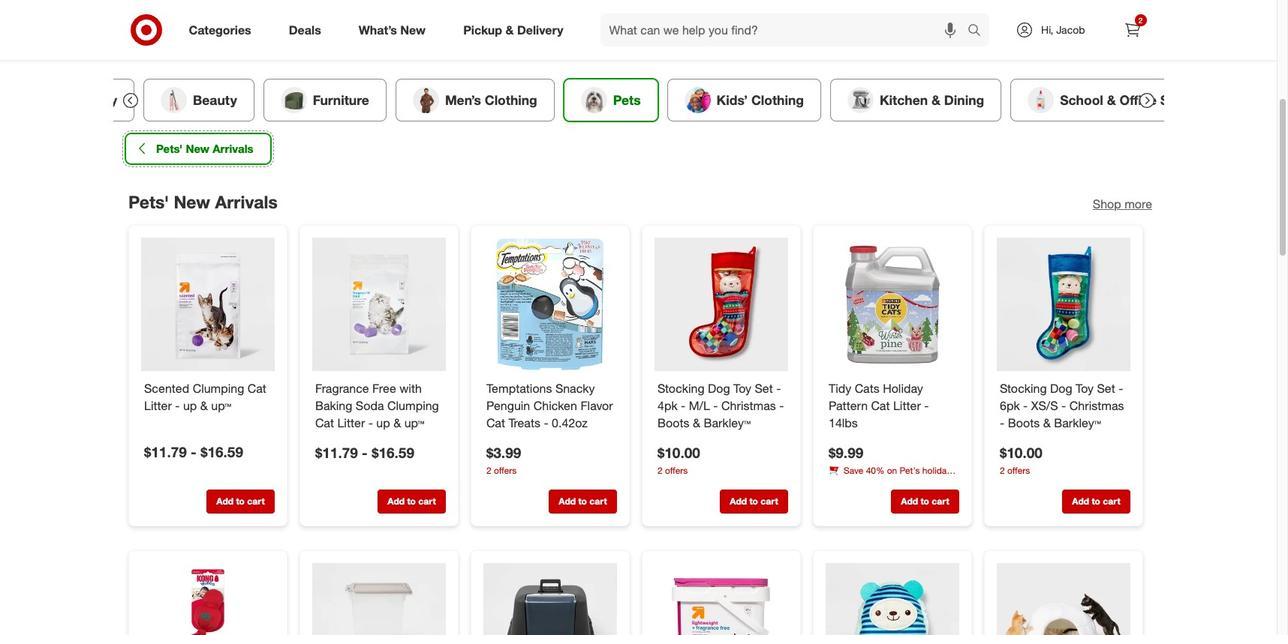 Task type: vqa. For each thing, say whether or not it's contained in the screenshot.
The Dog to the left
yes



Task type: locate. For each thing, give the bounding box(es) containing it.
boots inside stocking dog toy set - 6pk - xs/s - christmas - boots & barkley™
[[1007, 415, 1039, 430]]

cat
[[247, 381, 266, 396], [871, 398, 890, 413], [315, 415, 334, 430], [486, 415, 505, 430]]

6 add to cart button from the left
[[1062, 490, 1130, 514]]

& inside stocking dog toy set - 6pk - xs/s - christmas - boots & barkley™
[[1043, 415, 1050, 430]]

2 christmas from the left
[[1069, 398, 1124, 413]]

scented clumping cat litter - up & up™ image
[[141, 238, 274, 371], [141, 238, 274, 371]]

cart for tidy cats holiday pattern cat litter - 14lbs
[[931, 496, 949, 507]]

$10.00
[[657, 444, 700, 461], [999, 444, 1042, 461]]

2 boots from the left
[[1007, 415, 1039, 430]]

0 horizontal spatial offers
[[494, 465, 516, 477]]

up™ inside scented clumping cat litter - up & up™
[[211, 398, 231, 413]]

$10.00 2 offers down 4pk
[[657, 444, 700, 477]]

baking
[[315, 398, 352, 413]]

$11.79
[[144, 443, 186, 461], [315, 444, 358, 461]]

2 horizontal spatial offers
[[1007, 465, 1030, 477]]

boots inside stocking dog toy set - 4pk - m/l - christmas - boots & barkley™
[[657, 415, 689, 430]]

stocking for 6pk
[[999, 381, 1046, 396]]

3 add from the left
[[558, 496, 575, 507]]

litter down scented
[[144, 398, 171, 413]]

2 horizontal spatial litter
[[893, 398, 920, 413]]

christmas for m/l
[[721, 398, 776, 413]]

barkley™
[[703, 415, 750, 430], [1054, 415, 1101, 430]]

1 horizontal spatial toy
[[1075, 381, 1093, 396]]

4 add from the left
[[729, 496, 747, 507]]

2 dog from the left
[[1050, 381, 1072, 396]]

2 $10.00 2 offers from the left
[[999, 444, 1042, 477]]

2 right jacob
[[1139, 16, 1143, 25]]

$16.59 for up™
[[200, 443, 243, 461]]

5 to from the left
[[920, 496, 929, 507]]

dog up xs/s
[[1050, 381, 1072, 396]]

2 inside "$3.99 2 offers"
[[486, 465, 491, 477]]

new inside button
[[185, 142, 209, 156]]

1 boots from the left
[[657, 415, 689, 430]]

2 down $3.99
[[486, 465, 491, 477]]

0 horizontal spatial $16.59
[[200, 443, 243, 461]]

$16.59 down scented clumping cat litter - up & up™ link
[[200, 443, 243, 461]]

1 $10.00 from the left
[[657, 444, 700, 461]]

1 horizontal spatial dog
[[1050, 381, 1072, 396]]

4pk
[[657, 398, 677, 413]]

dog inside stocking dog toy set - 6pk - xs/s - christmas - boots & barkley™
[[1050, 381, 1072, 396]]

up™
[[211, 398, 231, 413], [404, 415, 424, 430]]

5 add from the left
[[901, 496, 918, 507]]

1 horizontal spatial set
[[1097, 381, 1115, 396]]

you
[[632, 29, 652, 44]]

- inside fragrance free with baking soda clumping cat litter - up & up™
[[368, 415, 373, 430]]

2 add to cart button from the left
[[377, 490, 446, 514]]

4 to from the left
[[749, 496, 758, 507]]

5 add to cart from the left
[[901, 496, 949, 507]]

pets'
[[156, 142, 182, 156], [128, 191, 169, 212]]

clumping
[[192, 381, 244, 396], [387, 398, 439, 413]]

1 horizontal spatial $11.79
[[315, 444, 358, 461]]

0 horizontal spatial stocking
[[657, 381, 704, 396]]

add for temptations snacky penguin chicken flavor cat treats - 0.42oz
[[558, 496, 575, 507]]

1 stocking from the left
[[657, 381, 704, 396]]

pets' down beauty button
[[156, 142, 182, 156]]

2 clothing from the left
[[751, 92, 804, 108]]

toy for xs/s
[[1075, 381, 1093, 396]]

0 vertical spatial clumping
[[192, 381, 244, 396]]

clumping down with
[[387, 398, 439, 413]]

0 horizontal spatial up™
[[211, 398, 231, 413]]

0 horizontal spatial set
[[754, 381, 773, 396]]

$10.00 for stocking dog toy set - 6pk - xs/s - christmas - boots & barkley™
[[999, 444, 1042, 461]]

temptations snacky penguin chicken flavor cat treats - 0.42oz link
[[486, 380, 614, 432]]

$11.79 - $16.59 for litter
[[315, 444, 414, 461]]

add
[[216, 496, 233, 507], [387, 496, 404, 507], [558, 496, 575, 507], [729, 496, 747, 507], [901, 496, 918, 507], [1072, 496, 1089, 507]]

clothing right kids'
[[751, 92, 804, 108]]

dining
[[944, 92, 984, 108]]

add to cart for stocking dog toy set - 6pk - xs/s - christmas - boots & barkley™
[[1072, 496, 1120, 507]]

flavor
[[580, 398, 613, 413]]

1 add from the left
[[216, 496, 233, 507]]

$11.79 down scented
[[144, 443, 186, 461]]

to for fragrance free with baking soda clumping cat litter - up & up™
[[407, 496, 415, 507]]

clothing inside button
[[751, 92, 804, 108]]

clothing
[[484, 92, 537, 108], [751, 92, 804, 108]]

4 add to cart button from the left
[[719, 490, 788, 514]]

$11.79 down baking
[[315, 444, 358, 461]]

1 horizontal spatial up™
[[404, 415, 424, 430]]

new down pets' new arrivals button
[[173, 191, 210, 212]]

offers down 6pk
[[1007, 465, 1030, 477]]

litter inside tidy cats holiday pattern cat litter - 14lbs
[[893, 398, 920, 413]]

new
[[400, 22, 426, 37], [185, 142, 209, 156], [173, 191, 210, 212]]

barkley™ inside stocking dog toy set - 4pk - m/l - christmas - boots & barkley™
[[703, 415, 750, 430]]

&
[[506, 22, 514, 37], [931, 92, 940, 108], [1107, 92, 1116, 108], [200, 398, 207, 413], [393, 415, 401, 430], [692, 415, 700, 430], [1043, 415, 1050, 430]]

school
[[1060, 92, 1103, 108]]

clothing inside 'button'
[[484, 92, 537, 108]]

0 horizontal spatial $10.00 2 offers
[[657, 444, 700, 477]]

0 vertical spatial up
[[183, 398, 197, 413]]

& inside fragrance free with baking soda clumping cat litter - up & up™
[[393, 415, 401, 430]]

litter down holiday
[[893, 398, 920, 413]]

offers for stocking dog toy set - 4pk - m/l - christmas - boots & barkley™
[[665, 465, 687, 477]]

2 offers from the left
[[665, 465, 687, 477]]

1 add to cart button from the left
[[206, 490, 274, 514]]

christmas right m/l
[[721, 398, 776, 413]]

clumping inside fragrance free with baking soda clumping cat litter - up & up™
[[387, 398, 439, 413]]

christmas right xs/s
[[1069, 398, 1124, 413]]

$11.79 for fragrance free with baking soda clumping cat litter - up & up™
[[315, 444, 358, 461]]

6 add to cart from the left
[[1072, 496, 1120, 507]]

6 to from the left
[[1091, 496, 1100, 507]]

1 clothing from the left
[[484, 92, 537, 108]]

1 horizontal spatial offers
[[665, 465, 687, 477]]

barkley™ for m/l
[[703, 415, 750, 430]]

kids' clothing button
[[667, 79, 821, 121]]

to for tidy cats holiday pattern cat litter - 14lbs
[[920, 496, 929, 507]]

kids' clothing
[[716, 92, 804, 108]]

- inside scented clumping cat litter - up & up™
[[175, 398, 179, 413]]

$11.79 - $16.59 down soda
[[315, 444, 414, 461]]

offers inside "$3.99 2 offers"
[[494, 465, 516, 477]]

add to cart
[[216, 496, 264, 507], [387, 496, 436, 507], [558, 496, 607, 507], [729, 496, 778, 507], [901, 496, 949, 507], [1072, 496, 1120, 507]]

men's clothing
[[445, 92, 537, 108]]

set inside stocking dog toy set - 6pk - xs/s - christmas - boots & barkley™
[[1097, 381, 1115, 396]]

new down beauty button
[[185, 142, 209, 156]]

2 for temptations snacky penguin chicken flavor cat treats - 0.42oz
[[486, 465, 491, 477]]

set inside stocking dog toy set - 4pk - m/l - christmas - boots & barkley™
[[754, 381, 773, 396]]

toy inside stocking dog toy set - 6pk - xs/s - christmas - boots & barkley™
[[1075, 381, 1093, 396]]

& inside scented clumping cat litter - up & up™
[[200, 398, 207, 413]]

christmas for xs/s
[[1069, 398, 1124, 413]]

set
[[754, 381, 773, 396], [1097, 381, 1115, 396]]

stocking inside stocking dog toy set - 4pk - m/l - christmas - boots & barkley™
[[657, 381, 704, 396]]

stocking up 4pk
[[657, 381, 704, 396]]

barkley™ down xs/s
[[1054, 415, 1101, 430]]

1 barkley™ from the left
[[703, 415, 750, 430]]

may
[[655, 29, 678, 44]]

0 horizontal spatial up
[[183, 398, 197, 413]]

stocking dog toy set - 4pk - m/l - christmas - boots & barkley™ image
[[654, 238, 788, 371], [654, 238, 788, 371]]

arrivals down pets' new arrivals button
[[215, 191, 277, 212]]

shop
[[1092, 196, 1121, 211]]

pets' new arrivals down pets' new arrivals button
[[128, 191, 277, 212]]

3 add to cart button from the left
[[548, 490, 617, 514]]

1 to from the left
[[236, 496, 244, 507]]

2 barkley™ from the left
[[1054, 415, 1101, 430]]

2 vertical spatial new
[[173, 191, 210, 212]]

3 add to cart from the left
[[558, 496, 607, 507]]

toy
[[733, 381, 751, 396], [1075, 381, 1093, 396]]

2 $10.00 from the left
[[999, 444, 1042, 461]]

5 add to cart button from the left
[[891, 490, 959, 514]]

2 add from the left
[[387, 496, 404, 507]]

2 down 4pk
[[657, 465, 662, 477]]

add for fragrance free with baking soda clumping cat litter - up & up™
[[387, 496, 404, 507]]

up™ inside fragrance free with baking soda clumping cat litter - up & up™
[[404, 415, 424, 430]]

clothing right 'men's'
[[484, 92, 537, 108]]

offers down $3.99
[[494, 465, 516, 477]]

1 vertical spatial new
[[185, 142, 209, 156]]

toy inside stocking dog toy set - 4pk - m/l - christmas - boots & barkley™
[[733, 381, 751, 396]]

4 cart from the left
[[760, 496, 778, 507]]

litter
[[144, 398, 171, 413], [893, 398, 920, 413], [337, 415, 365, 430]]

0 horizontal spatial boots
[[657, 415, 689, 430]]

stocking up 6pk
[[999, 381, 1046, 396]]

dog
[[707, 381, 730, 396], [1050, 381, 1072, 396]]

2 to from the left
[[407, 496, 415, 507]]

1 christmas from the left
[[721, 398, 776, 413]]

save 40% on pet's holiday items button
[[828, 465, 959, 489]]

boots
[[657, 415, 689, 430], [1007, 415, 1039, 430]]

$11.79 - $16.59
[[144, 443, 243, 461], [315, 444, 414, 461]]

scented clumping cat litter - up & up™
[[144, 381, 266, 413]]

free
[[372, 381, 396, 396]]

stocking dog toy set - 6pk - xs/s - christmas - boots & barkley™ link
[[999, 380, 1127, 432]]

0 horizontal spatial litter
[[144, 398, 171, 413]]

& inside stocking dog toy set - 4pk - m/l - christmas - boots & barkley™
[[692, 415, 700, 430]]

stocking inside stocking dog toy set - 6pk - xs/s - christmas - boots & barkley™
[[999, 381, 1046, 396]]

0 vertical spatial pets' new arrivals
[[156, 142, 253, 156]]

3 offers from the left
[[1007, 465, 1030, 477]]

holiday
[[922, 465, 951, 477]]

2 link
[[1116, 14, 1149, 47]]

offers
[[494, 465, 516, 477], [665, 465, 687, 477], [1007, 465, 1030, 477]]

1 dog from the left
[[707, 381, 730, 396]]

christmas inside stocking dog toy set - 6pk - xs/s - christmas - boots & barkley™
[[1069, 398, 1124, 413]]

1 toy from the left
[[733, 381, 751, 396]]

$10.00 2 offers down 6pk
[[999, 444, 1042, 477]]

enclosed waste cat pan - xl - up & up™ image
[[483, 564, 617, 636], [483, 564, 617, 636]]

stocking dog toy set - 6pk - xs/s - christmas - boots & barkley™ image
[[996, 238, 1130, 371], [996, 238, 1130, 371]]

save
[[843, 465, 863, 477]]

to for stocking dog toy set - 6pk - xs/s - christmas - boots & barkley™
[[1091, 496, 1100, 507]]

0 vertical spatial up™
[[211, 398, 231, 413]]

litter down baking
[[337, 415, 365, 430]]

0 vertical spatial arrivals
[[212, 142, 253, 156]]

add to cart button
[[206, 490, 274, 514], [377, 490, 446, 514], [548, 490, 617, 514], [719, 490, 788, 514], [891, 490, 959, 514], [1062, 490, 1130, 514]]

barkley™ inside stocking dog toy set - 6pk - xs/s - christmas - boots & barkley™
[[1054, 415, 1101, 430]]

0 horizontal spatial toy
[[733, 381, 751, 396]]

add to cart for tidy cats holiday pattern cat litter - 14lbs
[[901, 496, 949, 507]]

pets' new arrivals down beauty button
[[156, 142, 253, 156]]

1 horizontal spatial christmas
[[1069, 398, 1124, 413]]

stocking
[[657, 381, 704, 396], [999, 381, 1046, 396]]

what's new
[[359, 22, 426, 37]]

1 cart from the left
[[247, 496, 264, 507]]

0 vertical spatial pets'
[[156, 142, 182, 156]]

2 cart from the left
[[418, 496, 436, 507]]

1 vertical spatial pets' new arrivals
[[128, 191, 277, 212]]

1 horizontal spatial $16.59
[[371, 444, 414, 461]]

$16.59 down fragrance free with baking soda clumping cat litter - up & up™ "link"
[[371, 444, 414, 461]]

gingerbread playhouse snow fort cave cat enclosed bed - wondershop™ white s image
[[996, 564, 1130, 636], [996, 564, 1130, 636]]

up down scented
[[183, 398, 197, 413]]

add to cart for temptations snacky penguin chicken flavor cat treats - 0.42oz
[[558, 496, 607, 507]]

2 stocking from the left
[[999, 381, 1046, 396]]

clumping right scented
[[192, 381, 244, 396]]

3 to from the left
[[578, 496, 587, 507]]

2 add to cart from the left
[[387, 496, 436, 507]]

0 horizontal spatial $11.79
[[144, 443, 186, 461]]

boots down 4pk
[[657, 415, 689, 430]]

cart for scented clumping cat litter - up & up™
[[247, 496, 264, 507]]

1 horizontal spatial clumping
[[387, 398, 439, 413]]

0 horizontal spatial clumping
[[192, 381, 244, 396]]

new right what's
[[400, 22, 426, 37]]

what's
[[359, 22, 397, 37]]

$10.00 2 offers for stocking dog toy set - 4pk - m/l - christmas - boots & barkley™
[[657, 444, 700, 477]]

stocking dog toy set - 4pk - m/l - christmas - boots & barkley™
[[657, 381, 784, 430]]

$10.00 down 6pk
[[999, 444, 1042, 461]]

1 horizontal spatial boots
[[1007, 415, 1039, 430]]

arrivals
[[212, 142, 253, 156], [215, 191, 277, 212]]

1 horizontal spatial $10.00 2 offers
[[999, 444, 1042, 477]]

$11.79 - $16.59 down scented clumping cat litter - up & up™
[[144, 443, 243, 461]]

also
[[681, 29, 703, 44]]

0 horizontal spatial christmas
[[721, 398, 776, 413]]

pets' new arrivals button
[[125, 133, 270, 164]]

1 vertical spatial up
[[376, 415, 390, 430]]

0 horizontal spatial $11.79 - $16.59
[[144, 443, 243, 461]]

fragrance
[[315, 381, 369, 396]]

4 add to cart from the left
[[729, 496, 778, 507]]

1 horizontal spatial litter
[[337, 415, 365, 430]]

2 inside 'link'
[[1139, 16, 1143, 25]]

up down soda
[[376, 415, 390, 430]]

pets' down pets' new arrivals button
[[128, 191, 169, 212]]

3 cart from the left
[[589, 496, 607, 507]]

1 horizontal spatial stocking
[[999, 381, 1046, 396]]

0 horizontal spatial barkley™
[[703, 415, 750, 430]]

pets' new arrivals inside button
[[156, 142, 253, 156]]

set for stocking dog toy set - 6pk - xs/s - christmas - boots & barkley™
[[1097, 381, 1115, 396]]

litter inside scented clumping cat litter - up & up™
[[144, 398, 171, 413]]

2 set from the left
[[1097, 381, 1115, 396]]

jacob
[[1056, 23, 1085, 36]]

2 toy from the left
[[1075, 381, 1093, 396]]

kong holiday red wubba dog toy image
[[141, 564, 274, 636], [141, 564, 274, 636]]

1 horizontal spatial $10.00
[[999, 444, 1042, 461]]

dog inside stocking dog toy set - 4pk - m/l - christmas - boots & barkley™
[[707, 381, 730, 396]]

-
[[776, 381, 781, 396], [1118, 381, 1123, 396], [175, 398, 179, 413], [680, 398, 685, 413], [713, 398, 718, 413], [779, 398, 784, 413], [924, 398, 929, 413], [1023, 398, 1027, 413], [1061, 398, 1066, 413], [368, 415, 373, 430], [543, 415, 548, 430], [999, 415, 1004, 430], [190, 443, 196, 461], [362, 444, 367, 461]]

1 set from the left
[[754, 381, 773, 396]]

arrivals down beauty
[[212, 142, 253, 156]]

0 horizontal spatial dog
[[707, 381, 730, 396]]

add for stocking dog toy set - 4pk - m/l - christmas - boots & barkley™
[[729, 496, 747, 507]]

stocking for 4pk
[[657, 381, 704, 396]]

clumping inside scented clumping cat litter - up & up™
[[192, 381, 244, 396]]

to for temptations snacky penguin chicken flavor cat treats - 0.42oz
[[578, 496, 587, 507]]

add for tidy cats holiday pattern cat litter - 14lbs
[[901, 496, 918, 507]]

add to cart button for fragrance free with baking soda clumping cat litter - up & up™
[[377, 490, 446, 514]]

up
[[183, 398, 197, 413], [376, 415, 390, 430]]

1 horizontal spatial barkley™
[[1054, 415, 1101, 430]]

search
[[961, 24, 997, 39]]

save 40% on pet's holiday items
[[828, 465, 951, 489]]

search button
[[961, 14, 997, 50]]

40%
[[866, 465, 884, 477]]

1 vertical spatial clumping
[[387, 398, 439, 413]]

tidy cats holiday pattern cat litter - 14lbs image
[[825, 238, 959, 371], [825, 238, 959, 371]]

to for scented clumping cat litter - up & up™
[[236, 496, 244, 507]]

1 horizontal spatial clothing
[[751, 92, 804, 108]]

add for scented clumping cat litter - up & up™
[[216, 496, 233, 507]]

6 add from the left
[[1072, 496, 1089, 507]]

dog up m/l
[[707, 381, 730, 396]]

plush animal dog toy - boots & barkley™ - s image
[[825, 564, 959, 636], [825, 564, 959, 636]]

0 horizontal spatial $10.00
[[657, 444, 700, 461]]

0 horizontal spatial clothing
[[484, 92, 537, 108]]

1 $10.00 2 offers from the left
[[657, 444, 700, 477]]

boots down 6pk
[[1007, 415, 1039, 430]]

1 add to cart from the left
[[216, 496, 264, 507]]

dog for xs/s
[[1050, 381, 1072, 396]]

cart
[[247, 496, 264, 507], [418, 496, 436, 507], [589, 496, 607, 507], [760, 496, 778, 507], [931, 496, 949, 507], [1103, 496, 1120, 507]]

6 cart from the left
[[1103, 496, 1120, 507]]

5 cart from the left
[[931, 496, 949, 507]]

1 offers from the left
[[494, 465, 516, 477]]

pet's
[[899, 465, 920, 477]]

offers down 4pk
[[665, 465, 687, 477]]

1 horizontal spatial $11.79 - $16.59
[[315, 444, 414, 461]]

to
[[236, 496, 244, 507], [407, 496, 415, 507], [578, 496, 587, 507], [749, 496, 758, 507], [920, 496, 929, 507], [1091, 496, 1100, 507]]

pet food storage tub with built-in scoop - up & up™ image
[[312, 564, 446, 636], [312, 564, 446, 636]]

christmas inside stocking dog toy set - 4pk - m/l - christmas - boots & barkley™
[[721, 398, 776, 413]]

fragrance free with baking soda lightweight clumping cat litter - 17.5lbs - up & up™ image
[[654, 564, 788, 636], [654, 564, 788, 636]]

2 right holiday
[[999, 465, 1005, 477]]

more
[[1124, 196, 1152, 211]]

$10.00 down 4pk
[[657, 444, 700, 461]]

fragrance free with baking soda clumping cat litter - up & up™ image
[[312, 238, 446, 371], [312, 238, 446, 371]]

with
[[399, 381, 421, 396]]

$16.59
[[200, 443, 243, 461], [371, 444, 414, 461]]

1 horizontal spatial up
[[376, 415, 390, 430]]

temptations snacky penguin chicken flavor cat treats - 0.42oz image
[[483, 238, 617, 371], [483, 238, 617, 371]]

add to cart button for stocking dog toy set - 4pk - m/l - christmas - boots & barkley™
[[719, 490, 788, 514]]

$3.99 2 offers
[[486, 444, 521, 477]]

1 vertical spatial up™
[[404, 415, 424, 430]]

barkley™ down m/l
[[703, 415, 750, 430]]



Task type: describe. For each thing, give the bounding box(es) containing it.
cart for temptations snacky penguin chicken flavor cat treats - 0.42oz
[[589, 496, 607, 507]]

school & office supplies button
[[1010, 79, 1231, 121]]

add to cart for stocking dog toy set - 4pk - m/l - christmas - boots & barkley™
[[729, 496, 778, 507]]

litter inside fragrance free with baking soda clumping cat litter - up & up™
[[337, 415, 365, 430]]

what's new link
[[346, 14, 445, 47]]

stocking dog toy set - 4pk - m/l - christmas - boots & barkley™ link
[[657, 380, 785, 432]]

1 vertical spatial pets'
[[128, 191, 169, 212]]

on
[[887, 465, 897, 477]]

6pk
[[999, 398, 1019, 413]]

fragrance free with baking soda clumping cat litter - up & up™
[[315, 381, 439, 430]]

shop more button
[[1092, 196, 1152, 213]]

up inside fragrance free with baking soda clumping cat litter - up & up™
[[376, 415, 390, 430]]

chicken
[[533, 398, 577, 413]]

pickup
[[463, 22, 502, 37]]

kitchen & dining button
[[830, 79, 1001, 121]]

temptations snacky penguin chicken flavor cat treats - 0.42oz
[[486, 381, 613, 430]]

pickup & delivery
[[463, 22, 563, 37]]

holiday
[[883, 381, 923, 396]]

pattern
[[828, 398, 867, 413]]

cart for stocking dog toy set - 6pk - xs/s - christmas - boots & barkley™
[[1103, 496, 1120, 507]]

office
[[1119, 92, 1156, 108]]

boots for 6pk
[[1007, 415, 1039, 430]]

kitchen
[[879, 92, 927, 108]]

14lbs
[[828, 415, 857, 430]]

deals link
[[276, 14, 340, 47]]

hi,
[[1041, 23, 1053, 36]]

deals
[[289, 22, 321, 37]]

you may also like
[[632, 29, 724, 44]]

2 for stocking dog toy set - 6pk - xs/s - christmas - boots & barkley™
[[999, 465, 1005, 477]]

kids'
[[716, 92, 747, 108]]

cart for stocking dog toy set - 4pk - m/l - christmas - boots & barkley™
[[760, 496, 778, 507]]

cat inside fragrance free with baking soda clumping cat litter - up & up™
[[315, 415, 334, 430]]

beauty
[[193, 92, 237, 108]]

offers for temptations snacky penguin chicken flavor cat treats - 0.42oz
[[494, 465, 516, 477]]

xs/s
[[1031, 398, 1058, 413]]

add to cart for scented clumping cat litter - up & up™
[[216, 496, 264, 507]]

supplies
[[1160, 92, 1214, 108]]

temptations
[[486, 381, 552, 396]]

add to cart button for tidy cats holiday pattern cat litter - 14lbs
[[891, 490, 959, 514]]

- inside temptations snacky penguin chicken flavor cat treats - 0.42oz
[[543, 415, 548, 430]]

like
[[706, 29, 724, 44]]

scented
[[144, 381, 189, 396]]

sellers
[[576, 29, 614, 44]]

pets
[[613, 92, 640, 108]]

pets' inside button
[[156, 142, 182, 156]]

$10.00 2 offers for stocking dog toy set - 6pk - xs/s - christmas - boots & barkley™
[[999, 444, 1042, 477]]

tidy cats holiday pattern cat litter - 14lbs link
[[828, 380, 956, 432]]

to for stocking dog toy set - 4pk - m/l - christmas - boots & barkley™
[[749, 496, 758, 507]]

baby
[[85, 92, 117, 108]]

clothing for men's clothing
[[484, 92, 537, 108]]

furniture
[[312, 92, 369, 108]]

snacky
[[555, 381, 595, 396]]

pickup & delivery link
[[451, 14, 582, 47]]

cat inside temptations snacky penguin chicken flavor cat treats - 0.42oz
[[486, 415, 505, 430]]

categories
[[189, 22, 251, 37]]

fragrance free with baking soda clumping cat litter - up & up™ link
[[315, 380, 443, 432]]

top sellers
[[553, 29, 614, 44]]

men's clothing button
[[395, 79, 554, 121]]

top
[[553, 29, 573, 44]]

delivery
[[517, 22, 563, 37]]

cart for fragrance free with baking soda clumping cat litter - up & up™
[[418, 496, 436, 507]]

add to cart button for stocking dog toy set - 6pk - xs/s - christmas - boots & barkley™
[[1062, 490, 1130, 514]]

tidy cats holiday pattern cat litter - 14lbs
[[828, 381, 929, 430]]

shop more
[[1092, 196, 1152, 211]]

$9.99
[[828, 444, 863, 461]]

furniture button
[[263, 79, 386, 121]]

tidy
[[828, 381, 851, 396]]

add to cart for fragrance free with baking soda clumping cat litter - up & up™
[[387, 496, 436, 507]]

1 vertical spatial arrivals
[[215, 191, 277, 212]]

hi, jacob
[[1041, 23, 1085, 36]]

2 for stocking dog toy set - 4pk - m/l - christmas - boots & barkley™
[[657, 465, 662, 477]]

up inside scented clumping cat litter - up & up™
[[183, 398, 197, 413]]

soda
[[355, 398, 384, 413]]

add to cart button for scented clumping cat litter - up & up™
[[206, 490, 274, 514]]

scented clumping cat litter - up & up™ link
[[144, 380, 271, 415]]

offers for stocking dog toy set - 6pk - xs/s - christmas - boots & barkley™
[[1007, 465, 1030, 477]]

kitchen & dining
[[879, 92, 984, 108]]

set for stocking dog toy set - 4pk - m/l - christmas - boots & barkley™
[[754, 381, 773, 396]]

stocking dog toy set - 6pk - xs/s - christmas - boots & barkley™
[[999, 381, 1124, 430]]

- inside tidy cats holiday pattern cat litter - 14lbs
[[924, 398, 929, 413]]

add for stocking dog toy set - 6pk - xs/s - christmas - boots & barkley™
[[1072, 496, 1089, 507]]

pets button
[[563, 79, 658, 121]]

What can we help you find? suggestions appear below search field
[[600, 14, 971, 47]]

treats
[[508, 415, 540, 430]]

school & office supplies
[[1060, 92, 1214, 108]]

arrivals inside button
[[212, 142, 253, 156]]

$11.79 - $16.59 for up™
[[144, 443, 243, 461]]

top sellers link
[[544, 23, 623, 54]]

0.42oz
[[551, 415, 587, 430]]

$3.99
[[486, 444, 521, 461]]

$11.79 for scented clumping cat litter - up & up™
[[144, 443, 186, 461]]

items
[[828, 478, 850, 489]]

0 vertical spatial new
[[400, 22, 426, 37]]

you may also like link
[[623, 23, 733, 54]]

m/l
[[689, 398, 710, 413]]

penguin
[[486, 398, 530, 413]]

$16.59 for litter
[[371, 444, 414, 461]]

clothing for kids' clothing
[[751, 92, 804, 108]]

cat inside tidy cats holiday pattern cat litter - 14lbs
[[871, 398, 890, 413]]

toy for m/l
[[733, 381, 751, 396]]

add to cart button for temptations snacky penguin chicken flavor cat treats - 0.42oz
[[548, 490, 617, 514]]

cat inside scented clumping cat litter - up & up™
[[247, 381, 266, 396]]

$10.00 for stocking dog toy set - 4pk - m/l - christmas - boots & barkley™
[[657, 444, 700, 461]]

beauty button
[[143, 79, 254, 121]]

men's
[[445, 92, 481, 108]]

baby button
[[36, 79, 134, 121]]

boots for 4pk
[[657, 415, 689, 430]]

barkley™ for xs/s
[[1054, 415, 1101, 430]]

cats
[[854, 381, 879, 396]]

dog for m/l
[[707, 381, 730, 396]]

categories link
[[176, 14, 270, 47]]



